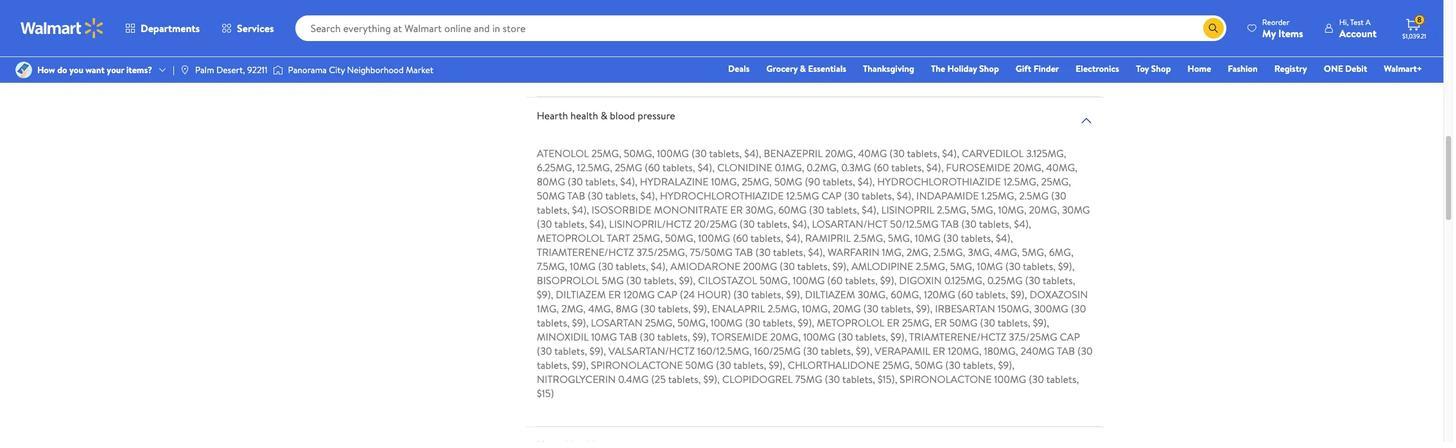 Task type: describe. For each thing, give the bounding box(es) containing it.
the holiday shop link
[[926, 62, 1005, 76]]

a
[[1366, 16, 1371, 27]]

(24
[[680, 288, 695, 302]]

tri-
[[951, 42, 969, 56]]

0 horizontal spatial triamterene/hctz
[[537, 245, 634, 259]]

10mg down lisinopril
[[915, 231, 941, 245]]

1 horizontal spatial 2mg,
[[907, 245, 931, 259]]

$4), left clonidine
[[698, 161, 715, 175]]

7.5mg,
[[537, 259, 568, 274]]

1 28 from the left
[[810, 42, 821, 56]]

holiday
[[948, 62, 978, 75]]

panorama city neighborhood market
[[288, 64, 434, 76]]

torsemide
[[711, 330, 768, 344]]

40mg
[[859, 146, 887, 161]]

30mg
[[1063, 203, 1091, 217]]

200mg
[[743, 259, 778, 274]]

1.25mg,
[[982, 189, 1017, 203]]

$4), down 40mg
[[858, 175, 875, 189]]

clonidine
[[718, 161, 773, 175]]

benazepril
[[764, 146, 823, 161]]

$9), up deals
[[741, 42, 758, 56]]

toy shop link
[[1131, 62, 1177, 76]]

debit
[[1346, 62, 1368, 75]]

minoxidil
[[537, 330, 589, 344]]

3.125mg,
[[1027, 146, 1067, 161]]

$4), up 50/12.5mg
[[897, 189, 914, 203]]

5mg, left 6mg,
[[1023, 245, 1047, 259]]

hearth health & blood pressure image
[[1079, 113, 1095, 128]]

(60 up 20mg
[[828, 274, 843, 288]]

1 120mg from the left
[[624, 288, 655, 302]]

2 diltiazem from the left
[[805, 288, 856, 302]]

tab left 0.35
[[628, 42, 646, 56]]

50mg, up enalapril
[[760, 274, 791, 288]]

tab down indapamide at the right top
[[941, 217, 959, 231]]

er down clonidine
[[731, 203, 743, 217]]

grocery
[[767, 62, 798, 75]]

toy shop
[[1137, 62, 1172, 75]]

family planning image
[[1079, 9, 1095, 24]]

want
[[86, 64, 105, 76]]

blood
[[610, 108, 635, 123]]

60mg
[[779, 203, 807, 217]]

services
[[237, 21, 274, 35]]

$4), down 60mg
[[786, 231, 803, 245]]

8mg
[[616, 302, 638, 316]]

50mg, down (24
[[678, 316, 708, 330]]

$4), left warfarin
[[809, 245, 826, 259]]

2 (28 from the left
[[880, 42, 894, 56]]

$9), down 7.5mg,
[[537, 288, 554, 302]]

walmart+ link
[[1379, 62, 1429, 76]]

$9), left 300mg
[[1011, 288, 1028, 302]]

20mg, right torsemide
[[771, 330, 801, 344]]

$9), left torsemide
[[693, 330, 709, 344]]

$9), up 240mg
[[1033, 316, 1050, 330]]

registry
[[1275, 62, 1308, 75]]

2.5mg, left 3mg,
[[934, 245, 966, 259]]

items
[[1279, 26, 1304, 40]]

50/12.5mg
[[891, 217, 939, 231]]

er down 'digoxin'
[[935, 316, 947, 330]]

$9), left "75mg"
[[769, 358, 786, 373]]

lisinopril
[[882, 203, 935, 217]]

market
[[406, 64, 434, 76]]

$4), left 0.1mg,
[[745, 146, 762, 161]]

$9), left verapamil
[[856, 344, 873, 358]]

(30 inside norethindrone tab 0.35 mg (28 tablets, $9), sprintec 28 tab 28 day (28 tablets, $9), tri-sprintec tab (30 tablets, $9)
[[1039, 42, 1054, 56]]

city
[[329, 64, 345, 76]]

Search search field
[[295, 15, 1227, 41]]

8
[[1418, 14, 1422, 25]]

deals link
[[723, 62, 756, 76]]

100mg up "hydralazine"
[[657, 146, 689, 161]]

tab down 8mg
[[620, 330, 638, 344]]

 image for palm
[[180, 65, 190, 75]]

& inside grocery & essentials "link"
[[800, 62, 806, 75]]

planning
[[568, 4, 605, 19]]

(25
[[652, 373, 666, 387]]

50mg down 6.25mg,
[[537, 189, 565, 203]]

er up losartan
[[609, 288, 621, 302]]

tab right "75/50mg"
[[735, 245, 753, 259]]

one debit link
[[1319, 62, 1374, 76]]

lisinopril/hctz
[[609, 217, 692, 231]]

10mg up the 150mg,
[[978, 259, 1003, 274]]

gift finder link
[[1010, 62, 1065, 76]]

0 vertical spatial 4mg,
[[995, 245, 1020, 259]]

nitroglycerin
[[537, 373, 616, 387]]

$4), right 3mg,
[[996, 231, 1014, 245]]

1 horizontal spatial spironolactone
[[900, 373, 992, 387]]

day
[[858, 42, 877, 56]]

2.5mg, up 60mg,
[[916, 259, 948, 274]]

0 horizontal spatial hydrochlorothiazide
[[660, 189, 784, 203]]

$9), down losartan
[[590, 344, 606, 358]]

essentials
[[809, 62, 847, 75]]

$9), down 60mg,
[[891, 330, 907, 344]]

$4), left carvedilol
[[943, 146, 960, 161]]

digoxin
[[900, 274, 942, 288]]

5mg, up 3mg,
[[972, 203, 996, 217]]

2 sprintec from the left
[[969, 42, 1016, 56]]

25mg, right chlorthalidone
[[883, 358, 913, 373]]

$4), left lisinopril
[[862, 203, 879, 217]]

20mg, up 2.5mg
[[1014, 161, 1044, 175]]

1 vertical spatial 10mg,
[[999, 203, 1027, 217]]

toy
[[1137, 62, 1150, 75]]

20mg, left 40mg
[[826, 146, 856, 161]]

120mg,
[[948, 344, 982, 358]]

0 vertical spatial metoprolol
[[537, 231, 605, 245]]

reorder my items
[[1263, 16, 1304, 40]]

er left '120mg,'
[[933, 344, 946, 358]]

health
[[571, 108, 598, 123]]

$4), down lisinopril/hctz
[[651, 259, 668, 274]]

desert,
[[216, 64, 245, 76]]

1 diltiazem from the left
[[556, 288, 606, 302]]

palm desert, 92211
[[195, 64, 268, 76]]

account
[[1340, 26, 1377, 40]]

$9), down 'digoxin'
[[917, 302, 933, 316]]

1 horizontal spatial cap
[[822, 189, 842, 203]]

100mg up amiodarone
[[699, 231, 731, 245]]

160/25mg
[[754, 344, 801, 358]]

$4), down 12.5mg on the right of the page
[[793, 217, 810, 231]]

1 shop from the left
[[980, 62, 1000, 75]]

180mg,
[[985, 344, 1019, 358]]

amiodarone
[[671, 259, 741, 274]]

1 horizontal spatial hydrochlorothiazide
[[878, 175, 1002, 189]]

hearth health & blood pressure
[[537, 108, 676, 123]]

$9), left 'digoxin'
[[881, 274, 897, 288]]

neighborhood
[[347, 64, 404, 76]]

$4), left lisinopril/hctz
[[590, 217, 607, 231]]

search icon image
[[1209, 23, 1219, 33]]

atenolol 25mg, 50mg, 100mg (30 tablets, $4), benazepril 20mg, 40mg (30 tablets, $4), carvedilol 3.125mg, 6.25mg, 12.5mg, 25mg (60 tablets, $4), clonidine 0.1mg, 0.2mg, 0.3mg (60 tablets, $4), furosemide 20mg, 40mg, 80mg (30 tablets, $4), hydralazine 10mg, 25mg, 50mg (90 tablets, $4), hydrochlorothiazide 12.5mg, 25mg, 50mg tab (30 tablets, $4), hydrochlorothiazide 12.5mg cap (30 tablets, $4), indapamide 1.25mg, 2.5mg (30 tablets, $4), isosorbide mononitrate er 30mg, 60mg (30 tablets, $4), lisinopril 2.5mg, 5mg, 10mg, 20mg, 30mg (30 tablets, $4), lisinopril/hctz 20/25mg (30 tablets, $4), losartan/hct 50/12.5mg tab (30 tablets, $4), metoprolol tart 25mg, 50mg, 100mg (60 tablets, $4), ramipril 2.5mg, 5mg, 10mg (30 tablets, $4), triamterene/hctz 37.5/25mg, 75/50mg tab (30 tablets, $4), warfarin 1mg, 2mg, 2.5mg, 3mg, 4mg, 5mg, 6mg, 7.5mg, 10mg (30 tablets, $4), amiodarone 200mg (30 tablets, $9), amlodipine 2.5mg, 5mg, 10mg (30 tablets, $9), bisoprolol 5mg (30 tablets, $9), cilostazol 50mg, 100mg (60 tablets, $9), digoxin 0.125mg, 0.25mg (30 tablets, $9), diltiazem er 120mg cap (24 hour) (30 tablets, $9), diltiazem 30mg, 60mg, 120mg (60 tablets, $9), doxazosin 1mg, 2mg, 4mg, 8mg (30 tablets, $9), enalapril 2.5mg, 10mg, 20mg (30 tablets, $9), irbesartan 150mg, 300mg (30 tablets, $9), losartan 25mg, 50mg, 100mg (30 tablets, $9), metoprolol er 25mg, er 50mg (30 tablets, $9), minoxidil 10mg tab (30 tablets, $9), torsemide 20mg, 100mg (30 tablets, $9), triamterene/hctz 37.5/25mg cap (30 tablets, $9), valsartan/hctz 160/12.5mg, 160/25mg (30 tablets, $9), verapamil er 120mg, 180mg, 240mg tab (30 tablets, $9), spironolactone 50mg (30 tablets, $9), chlorthalidone 25mg, 50mg (30 tablets, $9), nitroglycerin 0.4mg (25 tablets, $9), clopidogrel 75mg (30 tablets, $15), spironolactone 100mg (30 tablets, $15)
[[537, 146, 1093, 401]]

(90
[[805, 175, 821, 189]]

25mg
[[615, 161, 643, 175]]

$9), down minoxidil in the left bottom of the page
[[572, 358, 589, 373]]

0.125mg,
[[945, 274, 985, 288]]

2.5mg, up amlodipine
[[854, 231, 886, 245]]

2.5mg
[[1020, 189, 1049, 203]]

10mg right 7.5mg,
[[570, 259, 596, 274]]

1 horizontal spatial 10mg,
[[802, 302, 831, 316]]

5mg, down lisinopril
[[888, 231, 913, 245]]

8 $1,039.21
[[1403, 14, 1427, 40]]

mg
[[670, 42, 687, 56]]

grocery & essentials link
[[761, 62, 853, 76]]

100mg down 180mg,
[[995, 373, 1027, 387]]

37.5/25mg,
[[637, 245, 688, 259]]

losartan/hct
[[812, 217, 888, 231]]

25mg, left 0.1mg,
[[742, 175, 772, 189]]

1 vertical spatial 4mg,
[[588, 302, 614, 316]]

60mg,
[[891, 288, 922, 302]]

finder
[[1034, 62, 1060, 75]]

0 horizontal spatial &
[[601, 108, 608, 123]]

carvedilol
[[962, 146, 1024, 161]]

atenolol
[[537, 146, 589, 161]]

isosorbide
[[592, 203, 652, 217]]

family
[[537, 4, 566, 19]]

50mg left (90
[[775, 175, 803, 189]]

deals
[[729, 62, 750, 75]]

$4), up lisinopril/hctz
[[641, 189, 658, 203]]

80mg
[[537, 175, 565, 189]]

3mg,
[[968, 245, 993, 259]]

gift finder
[[1016, 62, 1060, 75]]

2.5mg, right lisinopril
[[937, 203, 969, 217]]

1 vertical spatial metoprolol
[[817, 316, 885, 330]]

pressure
[[638, 108, 676, 123]]



Task type: vqa. For each thing, say whether or not it's contained in the screenshot.
(90
yes



Task type: locate. For each thing, give the bounding box(es) containing it.
tab up essentials
[[823, 42, 842, 56]]

$4), up indapamide at the right top
[[927, 161, 944, 175]]

$9),
[[741, 42, 758, 56], [932, 42, 948, 56], [833, 259, 849, 274], [1059, 259, 1075, 274], [679, 274, 696, 288], [881, 274, 897, 288], [537, 288, 554, 302], [787, 288, 803, 302], [1011, 288, 1028, 302], [693, 302, 710, 316], [917, 302, 933, 316], [572, 316, 589, 330], [798, 316, 815, 330], [1033, 316, 1050, 330], [693, 330, 709, 344], [891, 330, 907, 344], [590, 344, 606, 358], [856, 344, 873, 358], [572, 358, 589, 373], [769, 358, 786, 373], [999, 358, 1015, 373], [704, 373, 720, 387]]

0 horizontal spatial 120mg
[[624, 288, 655, 302]]

25mg, down 'hearth health & blood pressure'
[[592, 146, 622, 161]]

160/12.5mg,
[[698, 344, 752, 358]]

 image
[[273, 64, 283, 76], [180, 65, 190, 75]]

tab right "80mg"
[[567, 189, 586, 203]]

spironolactone
[[591, 358, 683, 373], [900, 373, 992, 387]]

2 vertical spatial cap
[[1060, 330, 1080, 344]]

$9), left 20mg
[[787, 288, 803, 302]]

0 horizontal spatial 30mg,
[[746, 203, 776, 217]]

the
[[932, 62, 946, 75]]

furosemide
[[947, 161, 1011, 175]]

100mg
[[657, 146, 689, 161], [699, 231, 731, 245], [793, 274, 825, 288], [711, 316, 743, 330], [804, 330, 836, 344], [995, 373, 1027, 387]]

0 vertical spatial 10mg,
[[711, 175, 740, 189]]

10mg down 8mg
[[591, 330, 617, 344]]

warfarin
[[828, 245, 880, 259]]

30mg, down amlodipine
[[858, 288, 889, 302]]

50mg left '120mg,'
[[915, 358, 943, 373]]

0.4mg
[[619, 373, 649, 387]]

cap left (24
[[658, 288, 678, 302]]

1 horizontal spatial shop
[[1152, 62, 1172, 75]]

 image
[[15, 62, 32, 78]]

0 horizontal spatial  image
[[180, 65, 190, 75]]

1mg,
[[882, 245, 905, 259], [537, 302, 559, 316]]

0 vertical spatial cap
[[822, 189, 842, 203]]

12.5mg, down "3.125mg,"
[[1004, 175, 1039, 189]]

0 horizontal spatial 10mg,
[[711, 175, 740, 189]]

ramipril
[[806, 231, 851, 245]]

 image right |
[[180, 65, 190, 75]]

28 left the day
[[844, 42, 855, 56]]

100mg up 160/12.5mg,
[[711, 316, 743, 330]]

you
[[69, 64, 83, 76]]

50mg right (25
[[686, 358, 714, 373]]

(28 right mg
[[689, 42, 704, 56]]

40mg,
[[1047, 161, 1078, 175]]

0 horizontal spatial 28
[[810, 42, 821, 56]]

25mg, down "3.125mg,"
[[1042, 175, 1072, 189]]

reorder
[[1263, 16, 1290, 27]]

bisoprolol
[[537, 274, 600, 288]]

37.5/25mg
[[1009, 330, 1058, 344]]

10mg, down furosemide
[[999, 203, 1027, 217]]

hi, test a account
[[1340, 16, 1377, 40]]

240mg
[[1021, 344, 1055, 358]]

1 vertical spatial 1mg,
[[537, 302, 559, 316]]

departments
[[141, 21, 200, 35]]

120mg right 60mg,
[[924, 288, 956, 302]]

2.5mg, up 160/25mg
[[768, 302, 800, 316]]

cap down 300mg
[[1060, 330, 1080, 344]]

100mg up chlorthalidone
[[804, 330, 836, 344]]

0.3mg
[[842, 161, 871, 175]]

losartan
[[591, 316, 643, 330]]

sprintec up grocery on the top right of page
[[760, 42, 808, 56]]

$9), down ramipril
[[833, 259, 849, 274]]

hi,
[[1340, 16, 1349, 27]]

$9), left enalapril
[[693, 302, 710, 316]]

hydrochlorothiazide up lisinopril
[[878, 175, 1002, 189]]

1 horizontal spatial triamterene/hctz
[[910, 330, 1007, 344]]

(60 left 0.25mg
[[958, 288, 974, 302]]

1 horizontal spatial 4mg,
[[995, 245, 1020, 259]]

50mg, down blood
[[624, 146, 655, 161]]

5mg
[[602, 274, 624, 288]]

metoprolol up 7.5mg,
[[537, 231, 605, 245]]

25mg,
[[592, 146, 622, 161], [742, 175, 772, 189], [1042, 175, 1072, 189], [633, 231, 663, 245], [645, 316, 675, 330], [902, 316, 932, 330], [883, 358, 913, 373]]

$9), left 240mg
[[999, 358, 1015, 373]]

(28 up thanksgiving
[[880, 42, 894, 56]]

0 vertical spatial 2mg,
[[907, 245, 931, 259]]

$4), up isosorbide on the left top
[[621, 175, 638, 189]]

er up verapamil
[[887, 316, 900, 330]]

home link
[[1182, 62, 1218, 76]]

metoprolol
[[537, 231, 605, 245], [817, 316, 885, 330]]

(60 right "75/50mg"
[[733, 231, 749, 245]]

2mg, down bisoprolol in the bottom of the page
[[562, 302, 586, 316]]

120mg up losartan
[[624, 288, 655, 302]]

hydrochlorothiazide
[[878, 175, 1002, 189], [660, 189, 784, 203]]

12.5mg,
[[577, 161, 613, 175], [1004, 175, 1039, 189]]

& left blood
[[601, 108, 608, 123]]

50mg,
[[624, 146, 655, 161], [665, 231, 696, 245], [760, 274, 791, 288], [678, 316, 708, 330]]

irbesartan
[[936, 302, 996, 316]]

2 horizontal spatial 10mg,
[[999, 203, 1027, 217]]

panorama
[[288, 64, 327, 76]]

0 vertical spatial 1mg,
[[882, 245, 905, 259]]

$9), up 160/25mg
[[798, 316, 815, 330]]

$4), down 2.5mg
[[1015, 217, 1032, 231]]

6.25mg,
[[537, 161, 575, 175]]

diltiazem down 7.5mg,
[[556, 288, 606, 302]]

departments button
[[114, 13, 211, 44]]

sprintec up the holiday shop link at right top
[[969, 42, 1016, 56]]

fashion
[[1229, 62, 1258, 75]]

10mg
[[915, 231, 941, 245], [570, 259, 596, 274], [978, 259, 1003, 274], [591, 330, 617, 344]]

triamterene/hctz down the irbesartan
[[910, 330, 1007, 344]]

2 shop from the left
[[1152, 62, 1172, 75]]

er
[[731, 203, 743, 217], [609, 288, 621, 302], [887, 316, 900, 330], [935, 316, 947, 330], [933, 344, 946, 358]]

25mg, down 60mg,
[[902, 316, 932, 330]]

$9), up 'the'
[[932, 42, 948, 56]]

doxazosin
[[1030, 288, 1089, 302]]

1 horizontal spatial diltiazem
[[805, 288, 856, 302]]

12.5mg
[[787, 189, 819, 203]]

20/25mg
[[694, 217, 738, 231]]

1 (28 from the left
[[689, 42, 704, 56]]

0 horizontal spatial shop
[[980, 62, 1000, 75]]

1 horizontal spatial (28
[[880, 42, 894, 56]]

services button
[[211, 13, 285, 44]]

1 horizontal spatial 28
[[844, 42, 855, 56]]

50mg, down mononitrate
[[665, 231, 696, 245]]

2 28 from the left
[[844, 42, 855, 56]]

walmart image
[[21, 18, 104, 39]]

1 horizontal spatial &
[[800, 62, 806, 75]]

$1,039.21
[[1403, 31, 1427, 40]]

0 horizontal spatial 2mg,
[[562, 302, 586, 316]]

enalapril
[[712, 302, 766, 316]]

2 horizontal spatial cap
[[1060, 330, 1080, 344]]

$9), left losartan
[[572, 316, 589, 330]]

cap right (90
[[822, 189, 842, 203]]

5mg,
[[972, 203, 996, 217], [888, 231, 913, 245], [1023, 245, 1047, 259], [951, 259, 975, 274]]

spironolactone down '120mg,'
[[900, 373, 992, 387]]

0 horizontal spatial 1mg,
[[537, 302, 559, 316]]

1 vertical spatial 2mg,
[[562, 302, 586, 316]]

do
[[57, 64, 67, 76]]

$9), up doxazosin
[[1059, 259, 1075, 274]]

shop
[[980, 62, 1000, 75], [1152, 62, 1172, 75]]

1 vertical spatial cap
[[658, 288, 678, 302]]

0.1mg,
[[775, 161, 805, 175]]

1 horizontal spatial 120mg
[[924, 288, 956, 302]]

0.35
[[649, 42, 668, 56]]

one
[[1325, 62, 1344, 75]]

1 horizontal spatial sprintec
[[969, 42, 1016, 56]]

grocery & essentials
[[767, 62, 847, 75]]

the holiday shop
[[932, 62, 1000, 75]]

valsartan/hctz
[[609, 344, 695, 358]]

1 horizontal spatial 30mg,
[[858, 288, 889, 302]]

Walmart Site-Wide search field
[[295, 15, 1227, 41]]

2 120mg from the left
[[924, 288, 956, 302]]

tab up gift at the top of the page
[[1019, 42, 1037, 56]]

0 horizontal spatial 12.5mg,
[[577, 161, 613, 175]]

12.5mg, left the 25mg
[[577, 161, 613, 175]]

20mg, left 30mg
[[1029, 203, 1060, 217]]

1 vertical spatial 30mg,
[[858, 288, 889, 302]]

 image right 92211
[[273, 64, 283, 76]]

0 vertical spatial 30mg,
[[746, 203, 776, 217]]

5mg, up the irbesartan
[[951, 259, 975, 274]]

0 vertical spatial triamterene/hctz
[[537, 245, 634, 259]]

0 horizontal spatial 4mg,
[[588, 302, 614, 316]]

test
[[1351, 16, 1364, 27]]

0 horizontal spatial metoprolol
[[537, 231, 605, 245]]

$9), down 160/12.5mg,
[[704, 373, 720, 387]]

shop right the holiday
[[980, 62, 1000, 75]]

0 horizontal spatial diltiazem
[[556, 288, 606, 302]]

$9), left 'hour)'
[[679, 274, 696, 288]]

100mg down ramipril
[[793, 274, 825, 288]]

& right grocery on the top right of page
[[800, 62, 806, 75]]

25mg, right tart
[[633, 231, 663, 245]]

4mg, left 8mg
[[588, 302, 614, 316]]

$15),
[[878, 373, 898, 387]]

thanksgiving link
[[858, 62, 921, 76]]

indapamide
[[917, 189, 979, 203]]

1 horizontal spatial  image
[[273, 64, 283, 76]]

1 vertical spatial triamterene/hctz
[[910, 330, 1007, 344]]

tab right 240mg
[[1057, 344, 1076, 358]]

300mg
[[1035, 302, 1069, 316]]

tart
[[607, 231, 631, 245]]

home
[[1188, 62, 1212, 75]]

25mg, up valsartan/hctz
[[645, 316, 675, 330]]

4mg, right 3mg,
[[995, 245, 1020, 259]]

0 horizontal spatial spironolactone
[[591, 358, 683, 373]]

fashion link
[[1223, 62, 1264, 76]]

1 horizontal spatial 1mg,
[[882, 245, 905, 259]]

thanksgiving
[[863, 62, 915, 75]]

verapamil
[[875, 344, 931, 358]]

150mg,
[[998, 302, 1032, 316]]

1 sprintec from the left
[[760, 42, 808, 56]]

 image for panorama
[[273, 64, 283, 76]]

electronics
[[1076, 62, 1120, 75]]

hydralazine
[[640, 175, 709, 189]]

cilostazol
[[698, 274, 757, 288]]

0 vertical spatial &
[[800, 62, 806, 75]]

0 horizontal spatial sprintec
[[760, 42, 808, 56]]

1 horizontal spatial 12.5mg,
[[1004, 175, 1039, 189]]

1 vertical spatial &
[[601, 108, 608, 123]]

50mg up '120mg,'
[[950, 316, 978, 330]]

0.2mg,
[[807, 161, 839, 175]]

10mg, left 20mg
[[802, 302, 831, 316]]

(60 right the 25mg
[[645, 161, 660, 175]]

your
[[107, 64, 124, 76]]

walmart+
[[1385, 62, 1423, 75]]

triamterene/hctz up bisoprolol in the bottom of the page
[[537, 245, 634, 259]]

2 vertical spatial 10mg,
[[802, 302, 831, 316]]

0 horizontal spatial (28
[[689, 42, 704, 56]]

$4), left isosorbide on the left top
[[572, 203, 589, 217]]

one debit
[[1325, 62, 1368, 75]]

$15)
[[537, 387, 554, 401]]

hydrochlorothiazide up "20/25mg"
[[660, 189, 784, 203]]

0 horizontal spatial cap
[[658, 288, 678, 302]]

(60 right 0.3mg
[[874, 161, 889, 175]]

items?
[[126, 64, 152, 76]]

diltiazem down warfarin
[[805, 288, 856, 302]]

1 horizontal spatial metoprolol
[[817, 316, 885, 330]]



